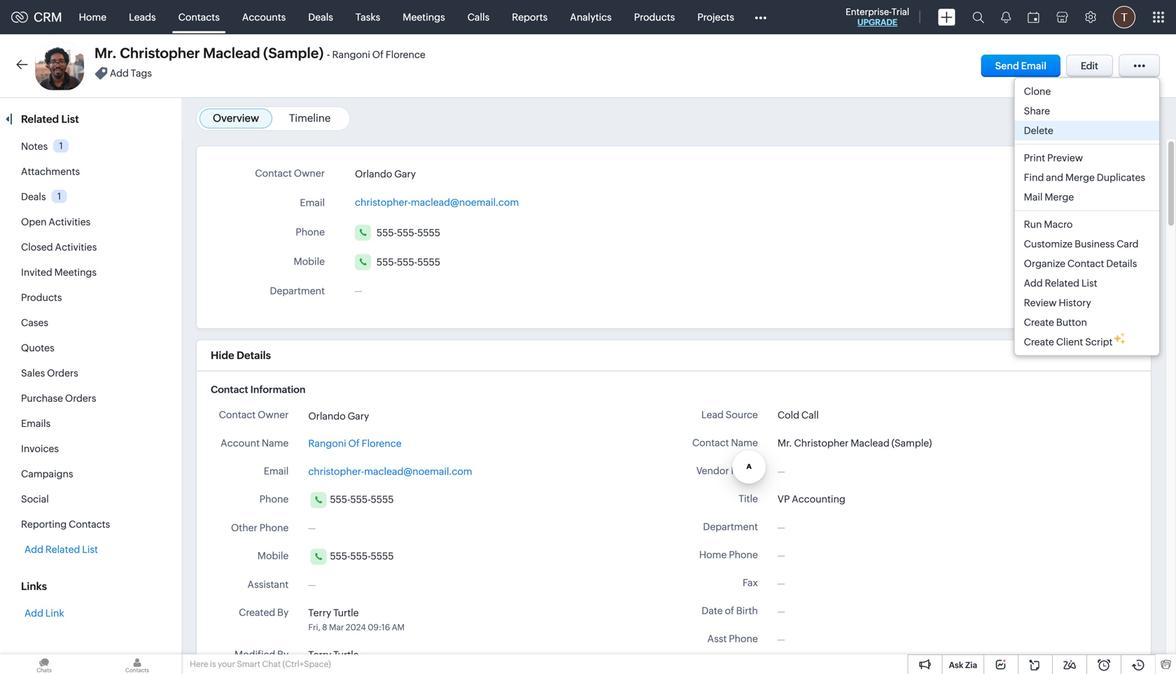 Task type: locate. For each thing, give the bounding box(es) containing it.
(sample) for mr. christopher maclead (sample) - rangoni of florence
[[263, 45, 324, 61]]

1 vertical spatial christopher-maclead@noemail.com
[[308, 466, 472, 477]]

555-
[[377, 227, 397, 238], [397, 227, 417, 238], [377, 256, 397, 268], [397, 256, 417, 268], [330, 494, 350, 505], [350, 494, 371, 505], [330, 550, 350, 562], [350, 550, 371, 562]]

department for title
[[703, 521, 758, 532]]

products link left projects
[[623, 0, 686, 34]]

christopher for mr. christopher maclead (sample) - rangoni of florence
[[120, 45, 200, 61]]

1 vertical spatial deals
[[21, 191, 46, 202]]

0 horizontal spatial christopher
[[120, 45, 200, 61]]

contacts image
[[93, 655, 181, 674]]

create down review
[[1024, 317, 1054, 328]]

1 horizontal spatial details
[[1106, 258, 1137, 269]]

1 horizontal spatial home
[[699, 549, 727, 560]]

leads link
[[118, 0, 167, 34]]

related up "review history"
[[1045, 278, 1079, 289]]

rangoni
[[332, 49, 370, 60], [308, 438, 346, 449]]

by
[[277, 607, 289, 618], [277, 649, 289, 660]]

0 vertical spatial contacts
[[178, 12, 220, 23]]

1 horizontal spatial department
[[703, 521, 758, 532]]

turtle inside the terry turtle fri, 8 mar 2024 09:16 am
[[333, 607, 359, 618]]

0 vertical spatial 1
[[59, 141, 63, 151]]

activities up invited meetings link
[[55, 242, 97, 253]]

0 vertical spatial owner
[[294, 168, 325, 179]]

1 for notes
[[59, 141, 63, 151]]

purchase
[[21, 393, 63, 404]]

deals up open
[[21, 191, 46, 202]]

mr. for mr. christopher maclead (sample) - rangoni of florence
[[95, 45, 117, 61]]

contacts right the leads link
[[178, 12, 220, 23]]

terry down 8
[[308, 649, 331, 660]]

1 vertical spatial activities
[[55, 242, 97, 253]]

0 vertical spatial mr.
[[95, 45, 117, 61]]

09:39
[[1106, 117, 1132, 127]]

contacts
[[178, 12, 220, 23], [69, 519, 110, 530]]

mobile
[[294, 256, 325, 267], [257, 550, 289, 561]]

1 vertical spatial create
[[1024, 336, 1054, 348]]

1 vertical spatial contact owner
[[219, 409, 289, 420]]

phone for other phone
[[259, 522, 289, 533]]

1 horizontal spatial mr.
[[778, 438, 792, 449]]

1 right notes 'link'
[[59, 141, 63, 151]]

products link down invited
[[21, 292, 62, 303]]

0 horizontal spatial orlando
[[308, 410, 346, 422]]

1 horizontal spatial maclead
[[851, 438, 890, 449]]

create for create button
[[1024, 317, 1054, 328]]

0 horizontal spatial gary
[[348, 410, 369, 422]]

related
[[21, 113, 59, 125], [1045, 278, 1079, 289], [45, 544, 80, 555]]

rangoni inside mr. christopher maclead (sample) - rangoni of florence
[[332, 49, 370, 60]]

timeline link
[[289, 112, 331, 124]]

meetings left calls link
[[403, 12, 445, 23]]

list up attachments link
[[61, 113, 79, 125]]

contact name
[[692, 437, 758, 448]]

am inside the terry turtle fri, 8 mar 2024 09:16 am
[[392, 623, 405, 632]]

0 horizontal spatial of
[[348, 438, 360, 449]]

0 vertical spatial gary
[[394, 168, 416, 179]]

0 horizontal spatial details
[[237, 349, 271, 362]]

christopher down call
[[794, 438, 849, 449]]

meetings link
[[392, 0, 456, 34]]

send email button
[[981, 55, 1060, 77]]

contact information
[[211, 384, 306, 395]]

(sample)
[[263, 45, 324, 61], [892, 438, 932, 449]]

0 vertical spatial contact owner
[[255, 168, 325, 179]]

0 vertical spatial florence
[[386, 49, 425, 60]]

am
[[1134, 117, 1148, 127], [392, 623, 405, 632]]

2 vertical spatial list
[[82, 544, 98, 555]]

products down invited
[[21, 292, 62, 303]]

fri,
[[308, 623, 320, 632]]

rangoni of florence
[[308, 438, 402, 449]]

deals link up open
[[21, 191, 46, 202]]

contact owner
[[255, 168, 325, 179], [219, 409, 289, 420]]

is
[[210, 659, 216, 669]]

deals
[[308, 12, 333, 23], [21, 191, 46, 202]]

5555
[[417, 227, 440, 238], [417, 256, 440, 268], [371, 494, 394, 505], [371, 550, 394, 562]]

1 vertical spatial orlando gary
[[308, 410, 369, 422]]

0 vertical spatial orders
[[47, 368, 78, 379]]

accounts link
[[231, 0, 297, 34]]

by right created
[[277, 607, 289, 618]]

list down organize contact details at the top of the page
[[1081, 278, 1097, 289]]

1 horizontal spatial products link
[[623, 0, 686, 34]]

0 vertical spatial deals
[[308, 12, 333, 23]]

modified by
[[234, 649, 289, 660]]

2 create from the top
[[1024, 336, 1054, 348]]

1 horizontal spatial owner
[[294, 168, 325, 179]]

1 horizontal spatial am
[[1134, 117, 1148, 127]]

1 vertical spatial add related list
[[25, 544, 98, 555]]

email for christopher-maclead@noemail.com link to the bottom
[[264, 465, 289, 477]]

christopher-maclead@noemail.com
[[355, 197, 519, 208], [308, 466, 472, 477]]

mr. down cold
[[778, 438, 792, 449]]

1 vertical spatial florence
[[362, 438, 402, 449]]

orlando gary
[[355, 168, 416, 179], [308, 410, 369, 422]]

merge
[[1065, 172, 1095, 183], [1045, 191, 1074, 203]]

0 vertical spatial deals link
[[297, 0, 344, 34]]

contact owner down timeline link
[[255, 168, 325, 179]]

of inside mr. christopher maclead (sample) - rangoni of florence
[[372, 49, 384, 60]]

account name
[[221, 437, 289, 449]]

activities up the closed activities link
[[49, 216, 90, 228]]

name for account name
[[262, 437, 289, 449]]

lead
[[701, 409, 724, 420]]

1 vertical spatial mobile
[[257, 550, 289, 561]]

projects
[[697, 12, 734, 23]]

maclead@noemail.com for christopher-maclead@noemail.com link to the top
[[411, 197, 519, 208]]

zia
[[965, 660, 977, 670]]

source
[[726, 409, 758, 420]]

1 vertical spatial orders
[[65, 393, 96, 404]]

1 horizontal spatial christopher
[[794, 438, 849, 449]]

owner down timeline link
[[294, 168, 325, 179]]

last update : 09:39 am
[[1049, 117, 1148, 127]]

1 vertical spatial email
[[300, 197, 325, 208]]

0 vertical spatial rangoni
[[332, 49, 370, 60]]

am right 09:39
[[1134, 117, 1148, 127]]

invoices link
[[21, 443, 59, 454]]

activities for open activities
[[49, 216, 90, 228]]

orders up purchase orders
[[47, 368, 78, 379]]

reports link
[[501, 0, 559, 34]]

owner down information
[[258, 409, 289, 420]]

contact owner down contact information
[[219, 409, 289, 420]]

print preview
[[1024, 152, 1083, 163]]

owner for account name
[[258, 409, 289, 420]]

1 vertical spatial rangoni of florence link
[[308, 436, 402, 451]]

contact down customize business card
[[1067, 258, 1104, 269]]

clone
[[1024, 86, 1051, 97]]

script
[[1085, 336, 1113, 348]]

turtle up mar
[[333, 607, 359, 618]]

terry inside the terry turtle fri, 8 mar 2024 09:16 am
[[308, 607, 331, 618]]

1 up open activities link
[[57, 191, 61, 201]]

name down source
[[731, 437, 758, 448]]

2 turtle from the top
[[333, 649, 359, 660]]

2 terry from the top
[[308, 649, 331, 660]]

0 vertical spatial by
[[277, 607, 289, 618]]

0 vertical spatial christopher-maclead@noemail.com
[[355, 197, 519, 208]]

phone
[[296, 226, 325, 238], [259, 493, 289, 505], [259, 522, 289, 533], [729, 549, 758, 560], [729, 633, 758, 644]]

0 vertical spatial maclead@noemail.com
[[411, 197, 519, 208]]

run
[[1024, 219, 1042, 230]]

contact
[[255, 168, 292, 179], [1067, 258, 1104, 269], [211, 384, 248, 395], [219, 409, 256, 420], [692, 437, 729, 448]]

1 vertical spatial products
[[21, 292, 62, 303]]

0 horizontal spatial maclead
[[203, 45, 260, 61]]

1 horizontal spatial mobile
[[294, 256, 325, 267]]

by for modified by
[[277, 649, 289, 660]]

vendor
[[696, 465, 729, 476]]

1 horizontal spatial email
[[300, 197, 325, 208]]

2 horizontal spatial list
[[1081, 278, 1097, 289]]

0 horizontal spatial home
[[79, 12, 106, 23]]

0 vertical spatial (sample)
[[263, 45, 324, 61]]

create button
[[1024, 317, 1087, 328]]

add related list down reporting contacts
[[25, 544, 98, 555]]

1 vertical spatial (sample)
[[892, 438, 932, 449]]

1 vertical spatial contacts
[[69, 519, 110, 530]]

0 vertical spatial orlando
[[355, 168, 392, 179]]

christopher up tags
[[120, 45, 200, 61]]

0 horizontal spatial department
[[270, 285, 325, 296]]

details right hide
[[237, 349, 271, 362]]

turtle down mar
[[333, 649, 359, 660]]

1 horizontal spatial orlando
[[355, 168, 392, 179]]

create down create button
[[1024, 336, 1054, 348]]

run macro
[[1024, 219, 1073, 230]]

0 vertical spatial meetings
[[403, 12, 445, 23]]

products left projects
[[634, 12, 675, 23]]

campaigns
[[21, 468, 73, 480]]

mail merge
[[1024, 191, 1074, 203]]

date of birth
[[702, 605, 758, 616]]

add related list up "review history"
[[1024, 278, 1097, 289]]

related up notes
[[21, 113, 59, 125]]

meetings down closed activities on the left of the page
[[54, 267, 97, 278]]

business
[[1075, 238, 1115, 250]]

0 vertical spatial activities
[[49, 216, 90, 228]]

details down card
[[1106, 258, 1137, 269]]

contacts right the reporting
[[69, 519, 110, 530]]

0 vertical spatial department
[[270, 285, 325, 296]]

1 vertical spatial mr.
[[778, 438, 792, 449]]

gary
[[394, 168, 416, 179], [348, 410, 369, 422]]

1 create from the top
[[1024, 317, 1054, 328]]

ask
[[949, 660, 963, 670]]

contact up account
[[219, 409, 256, 420]]

upgrade
[[857, 18, 898, 27]]

0 vertical spatial products
[[634, 12, 675, 23]]

information
[[250, 384, 306, 395]]

0 horizontal spatial email
[[264, 465, 289, 477]]

turtle
[[333, 607, 359, 618], [333, 649, 359, 660]]

0 horizontal spatial meetings
[[54, 267, 97, 278]]

chats image
[[0, 655, 88, 674]]

invoices
[[21, 443, 59, 454]]

contact down timeline link
[[255, 168, 292, 179]]

0 vertical spatial terry
[[308, 607, 331, 618]]

add related list
[[1024, 278, 1097, 289], [25, 544, 98, 555]]

0 horizontal spatial owner
[[258, 409, 289, 420]]

0 vertical spatial turtle
[[333, 607, 359, 618]]

maclead@noemail.com
[[411, 197, 519, 208], [364, 466, 472, 477]]

meetings inside "link"
[[403, 12, 445, 23]]

maclead@noemail.com for christopher-maclead@noemail.com link to the bottom
[[364, 466, 472, 477]]

1 turtle from the top
[[333, 607, 359, 618]]

calls link
[[456, 0, 501, 34]]

2 horizontal spatial email
[[1021, 60, 1046, 71]]

0 vertical spatial am
[[1134, 117, 1148, 127]]

terry up 8
[[308, 607, 331, 618]]

1 horizontal spatial deals
[[308, 12, 333, 23]]

1 horizontal spatial meetings
[[403, 12, 445, 23]]

1 vertical spatial 1
[[57, 191, 61, 201]]

turtle for terry turtle fri, 8 mar 2024 09:16 am
[[333, 607, 359, 618]]

orders right purchase
[[65, 393, 96, 404]]

deals link
[[297, 0, 344, 34], [21, 191, 46, 202]]

0 horizontal spatial am
[[392, 623, 405, 632]]

list down reporting contacts
[[82, 544, 98, 555]]

1 horizontal spatial (sample)
[[892, 438, 932, 449]]

0 vertical spatial mobile
[[294, 256, 325, 267]]

name up title on the right bottom
[[731, 465, 758, 476]]

owner for email
[[294, 168, 325, 179]]

1 terry from the top
[[308, 607, 331, 618]]

mr. up add tags
[[95, 45, 117, 61]]

0 vertical spatial home
[[79, 12, 106, 23]]

1 vertical spatial maclead
[[851, 438, 890, 449]]

mr.
[[95, 45, 117, 61], [778, 438, 792, 449]]

related down reporting contacts
[[45, 544, 80, 555]]

deals link up '-'
[[297, 0, 344, 34]]

2 by from the top
[[277, 649, 289, 660]]

by for created by
[[277, 607, 289, 618]]

(ctrl+space)
[[282, 659, 331, 669]]

add left link
[[25, 608, 43, 619]]

asst phone
[[707, 633, 758, 644]]

1 vertical spatial deals link
[[21, 191, 46, 202]]

lead source
[[701, 409, 758, 420]]

0 vertical spatial christopher
[[120, 45, 200, 61]]

by right modified
[[277, 649, 289, 660]]

1
[[59, 141, 63, 151], [57, 191, 61, 201]]

1 vertical spatial by
[[277, 649, 289, 660]]

activities for closed activities
[[55, 242, 97, 253]]

logo image
[[11, 12, 28, 23]]

:
[[1101, 117, 1104, 127]]

home up date
[[699, 549, 727, 560]]

home
[[79, 12, 106, 23], [699, 549, 727, 560]]

home right the crm
[[79, 12, 106, 23]]

find
[[1024, 172, 1044, 183]]

analytics link
[[559, 0, 623, 34]]

mr. christopher maclead (sample)
[[778, 438, 932, 449]]

terry
[[308, 607, 331, 618], [308, 649, 331, 660]]

0 horizontal spatial (sample)
[[263, 45, 324, 61]]

maclead
[[203, 45, 260, 61], [851, 438, 890, 449]]

reports
[[512, 12, 548, 23]]

home inside 'link'
[[79, 12, 106, 23]]

merge down "and"
[[1045, 191, 1074, 203]]

1 vertical spatial department
[[703, 521, 758, 532]]

terry turtle fri, 8 mar 2024 09:16 am
[[308, 607, 405, 632]]

am right "09:16"
[[392, 623, 405, 632]]

deals up '-'
[[308, 12, 333, 23]]

add down the reporting
[[25, 544, 43, 555]]

merge down preview
[[1065, 172, 1095, 183]]

1 by from the top
[[277, 607, 289, 618]]

0 vertical spatial of
[[372, 49, 384, 60]]

1 vertical spatial home
[[699, 549, 727, 560]]

edit button
[[1066, 55, 1113, 77]]

0 vertical spatial create
[[1024, 317, 1054, 328]]

email
[[1021, 60, 1046, 71], [300, 197, 325, 208], [264, 465, 289, 477]]

name right account
[[262, 437, 289, 449]]



Task type: vqa. For each thing, say whether or not it's contained in the screenshot.
reminder icon
no



Task type: describe. For each thing, give the bounding box(es) containing it.
email inside button
[[1021, 60, 1046, 71]]

emails link
[[21, 418, 51, 429]]

phone for asst phone
[[729, 633, 758, 644]]

add up review
[[1024, 278, 1043, 289]]

update
[[1068, 117, 1099, 127]]

quotes
[[21, 342, 54, 354]]

notes link
[[21, 141, 48, 152]]

florence inside mr. christopher maclead (sample) - rangoni of florence
[[386, 49, 425, 60]]

add link
[[25, 608, 64, 619]]

birth
[[736, 605, 758, 616]]

christopher for mr. christopher maclead (sample)
[[794, 438, 849, 449]]

1 vertical spatial of
[[348, 438, 360, 449]]

1 horizontal spatial list
[[82, 544, 98, 555]]

0 horizontal spatial list
[[61, 113, 79, 125]]

purchase orders link
[[21, 393, 96, 404]]

enterprise-
[[846, 7, 892, 17]]

tasks link
[[344, 0, 392, 34]]

timeline
[[289, 112, 331, 124]]

hide details link
[[211, 349, 271, 362]]

card
[[1117, 238, 1139, 250]]

social link
[[21, 494, 49, 505]]

0 horizontal spatial products
[[21, 292, 62, 303]]

overview link
[[213, 112, 259, 124]]

name for contact name
[[731, 437, 758, 448]]

print
[[1024, 152, 1045, 163]]

0 vertical spatial related
[[21, 113, 59, 125]]

christopher-maclead@noemail.com for christopher-maclead@noemail.com link to the top
[[355, 197, 519, 208]]

emails
[[21, 418, 51, 429]]

closed
[[21, 242, 53, 253]]

0 horizontal spatial add related list
[[25, 544, 98, 555]]

quotes link
[[21, 342, 54, 354]]

open activities
[[21, 216, 90, 228]]

organize contact details
[[1024, 258, 1137, 269]]

mail
[[1024, 191, 1043, 203]]

christopher-maclead@noemail.com for christopher-maclead@noemail.com link to the bottom
[[308, 466, 472, 477]]

0 vertical spatial merge
[[1065, 172, 1095, 183]]

1 vertical spatial meetings
[[54, 267, 97, 278]]

-
[[327, 48, 330, 61]]

1 vertical spatial gary
[[348, 410, 369, 422]]

0 horizontal spatial deals
[[21, 191, 46, 202]]

1 for deals
[[57, 191, 61, 201]]

tags
[[131, 67, 152, 79]]

review
[[1024, 297, 1057, 308]]

1 vertical spatial christopher-maclead@noemail.com link
[[308, 464, 472, 479]]

analytics
[[570, 12, 612, 23]]

turtle for terry turtle
[[333, 649, 359, 660]]

0 horizontal spatial contacts
[[69, 519, 110, 530]]

share
[[1024, 105, 1050, 117]]

1 vertical spatial details
[[237, 349, 271, 362]]

0 vertical spatial christopher-maclead@noemail.com link
[[355, 193, 519, 208]]

reporting contacts
[[21, 519, 110, 530]]

add left tags
[[110, 67, 129, 79]]

reporting
[[21, 519, 67, 530]]

purchase orders
[[21, 393, 96, 404]]

other
[[231, 522, 257, 533]]

0 horizontal spatial products link
[[21, 292, 62, 303]]

ask zia
[[949, 660, 977, 670]]

tasks
[[356, 12, 380, 23]]

attachments link
[[21, 166, 80, 177]]

contact owner for account name
[[219, 409, 289, 420]]

phone for home phone
[[729, 549, 758, 560]]

closed activities link
[[21, 242, 97, 253]]

invited
[[21, 267, 52, 278]]

1 vertical spatial orlando
[[308, 410, 346, 422]]

(sample) for mr. christopher maclead (sample)
[[892, 438, 932, 449]]

client
[[1056, 336, 1083, 348]]

orders for purchase orders
[[65, 393, 96, 404]]

asst
[[707, 633, 727, 644]]

2 vertical spatial related
[[45, 544, 80, 555]]

contact owner for email
[[255, 168, 325, 179]]

terry turtle
[[308, 649, 359, 660]]

overview
[[213, 112, 259, 124]]

modified
[[234, 649, 275, 660]]

1 vertical spatial related
[[1045, 278, 1079, 289]]

1 horizontal spatial contacts
[[178, 12, 220, 23]]

of
[[725, 605, 734, 616]]

hide details
[[211, 349, 271, 362]]

mr. christopher maclead (sample) - rangoni of florence
[[95, 45, 425, 61]]

home link
[[68, 0, 118, 34]]

contact down lead
[[692, 437, 729, 448]]

smart
[[237, 659, 260, 669]]

mar
[[329, 623, 344, 632]]

create for create client script
[[1024, 336, 1054, 348]]

1 vertical spatial rangoni
[[308, 438, 346, 449]]

edit
[[1081, 60, 1098, 71]]

open activities link
[[21, 216, 90, 228]]

8
[[322, 623, 327, 632]]

maclead for mr. christopher maclead (sample) - rangoni of florence
[[203, 45, 260, 61]]

vp
[[778, 494, 790, 505]]

campaigns link
[[21, 468, 73, 480]]

cases
[[21, 317, 48, 328]]

department for mobile
[[270, 285, 325, 296]]

orders for sales orders
[[47, 368, 78, 379]]

0 vertical spatial add related list
[[1024, 278, 1097, 289]]

projects link
[[686, 0, 745, 34]]

and
[[1046, 172, 1063, 183]]

terry for terry turtle
[[308, 649, 331, 660]]

fax
[[743, 577, 758, 588]]

review history
[[1024, 297, 1091, 308]]

home phone
[[699, 549, 758, 560]]

sales orders link
[[21, 368, 78, 379]]

accounts
[[242, 12, 286, 23]]

0 vertical spatial christopher-
[[355, 197, 411, 208]]

contact down hide
[[211, 384, 248, 395]]

create client script
[[1024, 336, 1113, 348]]

0 vertical spatial rangoni of florence link
[[332, 49, 425, 61]]

0 horizontal spatial deals link
[[21, 191, 46, 202]]

home for home phone
[[699, 549, 727, 560]]

1 vertical spatial merge
[[1045, 191, 1074, 203]]

related list
[[21, 113, 81, 125]]

send
[[995, 60, 1019, 71]]

name for vendor name
[[731, 465, 758, 476]]

maclead for mr. christopher maclead (sample)
[[851, 438, 890, 449]]

crm
[[34, 10, 62, 24]]

call
[[801, 410, 819, 421]]

add tags
[[110, 67, 152, 79]]

notes
[[21, 141, 48, 152]]

macro
[[1044, 219, 1073, 230]]

customize business card
[[1024, 238, 1139, 250]]

trial
[[892, 7, 909, 17]]

created
[[239, 607, 275, 618]]

closed activities
[[21, 242, 97, 253]]

organize
[[1024, 258, 1065, 269]]

leads
[[129, 12, 156, 23]]

account
[[221, 437, 260, 449]]

sales
[[21, 368, 45, 379]]

home for home
[[79, 12, 106, 23]]

mr. for mr. christopher maclead (sample)
[[778, 438, 792, 449]]

email for christopher-maclead@noemail.com link to the top
[[300, 197, 325, 208]]

1 vertical spatial christopher-
[[308, 466, 364, 477]]

title
[[739, 493, 758, 504]]

history
[[1059, 297, 1091, 308]]

0 vertical spatial orlando gary
[[355, 168, 416, 179]]

contacts link
[[167, 0, 231, 34]]

button
[[1056, 317, 1087, 328]]

terry for terry turtle fri, 8 mar 2024 09:16 am
[[308, 607, 331, 618]]

0 vertical spatial details
[[1106, 258, 1137, 269]]

0 horizontal spatial mobile
[[257, 550, 289, 561]]

attachments
[[21, 166, 80, 177]]

date
[[702, 605, 723, 616]]

1 horizontal spatial products
[[634, 12, 675, 23]]

09:16
[[368, 623, 390, 632]]

cases link
[[21, 317, 48, 328]]

1 horizontal spatial gary
[[394, 168, 416, 179]]

send email
[[995, 60, 1046, 71]]



